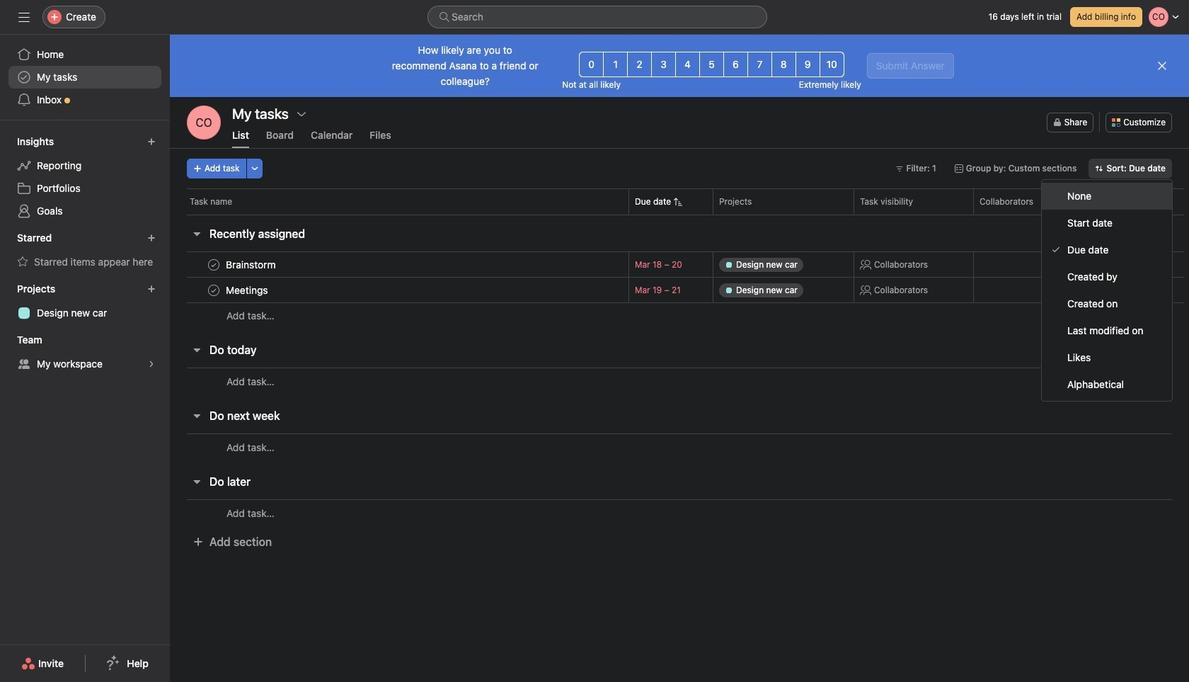 Task type: vqa. For each thing, say whether or not it's contained in the screenshot.
New project or portfolio icon
yes



Task type: locate. For each thing, give the bounding box(es) containing it.
1 mark complete image from the top
[[205, 256, 222, 273]]

None radio
[[580, 52, 604, 77], [604, 52, 628, 77], [628, 52, 652, 77], [724, 52, 749, 77], [748, 52, 773, 77], [772, 52, 797, 77], [580, 52, 604, 77], [604, 52, 628, 77], [628, 52, 652, 77], [724, 52, 749, 77], [748, 52, 773, 77], [772, 52, 797, 77]]

mark complete image inside meetings cell
[[205, 282, 222, 299]]

teams element
[[0, 327, 170, 378]]

meetings cell
[[170, 277, 629, 303]]

list box
[[428, 6, 768, 28]]

0 vertical spatial mark complete image
[[205, 256, 222, 273]]

add items to starred image
[[147, 234, 156, 242]]

mark complete image down mark complete option
[[205, 282, 222, 299]]

collapse task list for this group image
[[191, 410, 203, 421], [191, 476, 203, 487]]

option group
[[580, 52, 845, 77]]

global element
[[0, 35, 170, 120]]

1 vertical spatial collapse task list for this group image
[[191, 476, 203, 487]]

1 collapse task list for this group image from the top
[[191, 410, 203, 421]]

1 vertical spatial mark complete image
[[205, 282, 222, 299]]

0 vertical spatial collapse task list for this group image
[[191, 228, 203, 239]]

new project or portfolio image
[[147, 285, 156, 293]]

insights element
[[0, 129, 170, 225]]

dismiss image
[[1157, 60, 1169, 72]]

Mark complete checkbox
[[205, 256, 222, 273]]

Mark complete checkbox
[[205, 282, 222, 299]]

mark complete image inside brainstorm cell
[[205, 256, 222, 273]]

0 vertical spatial collapse task list for this group image
[[191, 410, 203, 421]]

collapse task list for this group image
[[191, 228, 203, 239], [191, 344, 203, 356]]

2 mark complete image from the top
[[205, 282, 222, 299]]

radio item
[[1043, 183, 1173, 210]]

1 vertical spatial collapse task list for this group image
[[191, 344, 203, 356]]

hide sidebar image
[[18, 11, 30, 23]]

column header
[[187, 188, 633, 215]]

see details, my workspace image
[[147, 360, 156, 368]]

2 collapse task list for this group image from the top
[[191, 344, 203, 356]]

None radio
[[652, 52, 676, 77], [676, 52, 700, 77], [700, 52, 724, 77], [796, 52, 821, 77], [820, 52, 845, 77], [652, 52, 676, 77], [676, 52, 700, 77], [700, 52, 724, 77], [796, 52, 821, 77], [820, 52, 845, 77]]

mark complete image
[[205, 256, 222, 273], [205, 282, 222, 299]]

new insights image
[[147, 137, 156, 146]]

starred element
[[0, 225, 170, 276]]

row
[[170, 188, 1190, 215], [187, 214, 1185, 215], [170, 251, 1190, 278], [170, 277, 1190, 303], [170, 302, 1190, 329], [170, 368, 1190, 394], [170, 433, 1190, 460], [170, 499, 1190, 526]]

mark complete image up mark complete checkbox
[[205, 256, 222, 273]]



Task type: describe. For each thing, give the bounding box(es) containing it.
2 collapse task list for this group image from the top
[[191, 476, 203, 487]]

Task name text field
[[223, 283, 272, 297]]

mark complete image for task name text field
[[205, 256, 222, 273]]

more actions image
[[250, 164, 259, 173]]

header recently assigned tree grid
[[170, 251, 1190, 329]]

1 collapse task list for this group image from the top
[[191, 228, 203, 239]]

add field image
[[1077, 198, 1086, 206]]

brainstorm cell
[[170, 251, 629, 278]]

projects element
[[0, 276, 170, 327]]

mark complete image for task name text box
[[205, 282, 222, 299]]

Task name text field
[[223, 257, 280, 272]]

view profile settings image
[[187, 106, 221, 140]]

show options image
[[296, 108, 307, 120]]



